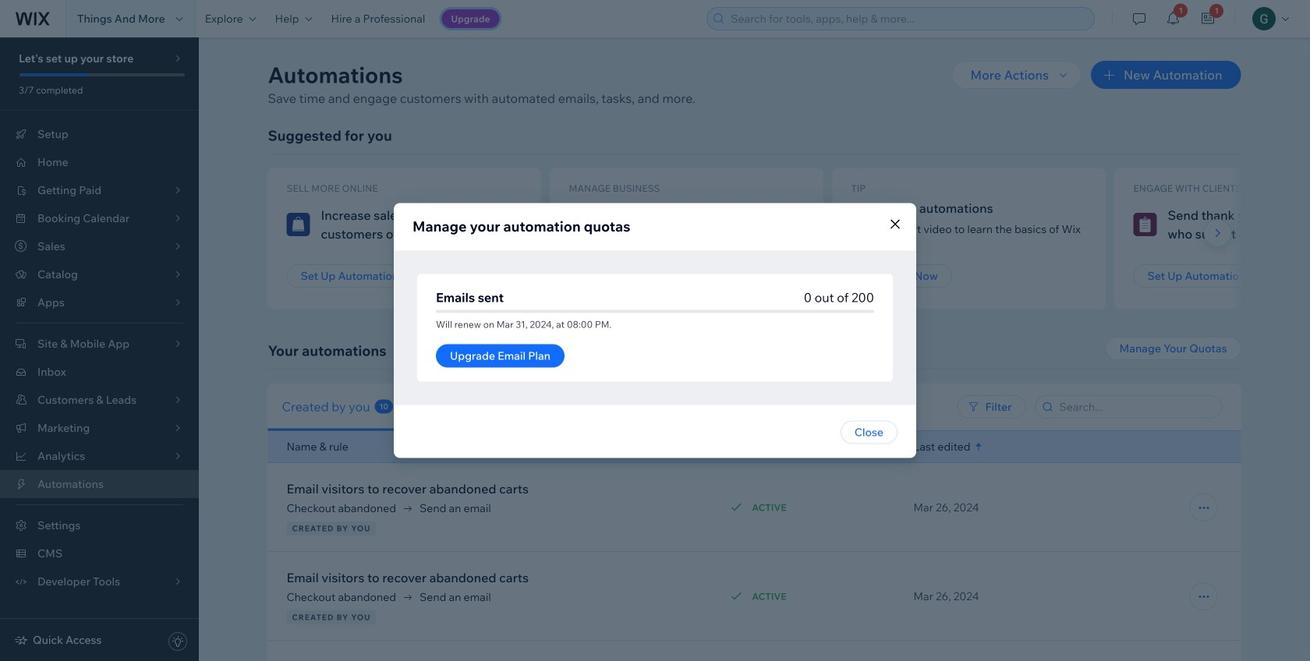 Task type: vqa. For each thing, say whether or not it's contained in the screenshot.
the Search... field
yes



Task type: locate. For each thing, give the bounding box(es) containing it.
1 horizontal spatial category image
[[569, 213, 593, 236]]

list
[[268, 169, 1311, 309]]

1 category image from the left
[[287, 213, 310, 236]]

2 category image from the left
[[569, 213, 593, 236]]

tab list
[[268, 383, 765, 431]]

0 horizontal spatial category image
[[287, 213, 310, 236]]

2 horizontal spatial category image
[[1134, 213, 1157, 236]]

category image
[[287, 213, 310, 236], [569, 213, 593, 236], [1134, 213, 1157, 236]]

Search for tools, apps, help & more... field
[[727, 8, 1090, 30]]



Task type: describe. For each thing, give the bounding box(es) containing it.
3 category image from the left
[[1134, 213, 1157, 236]]

Search... field
[[1055, 396, 1218, 418]]

sidebar element
[[0, 37, 199, 662]]



